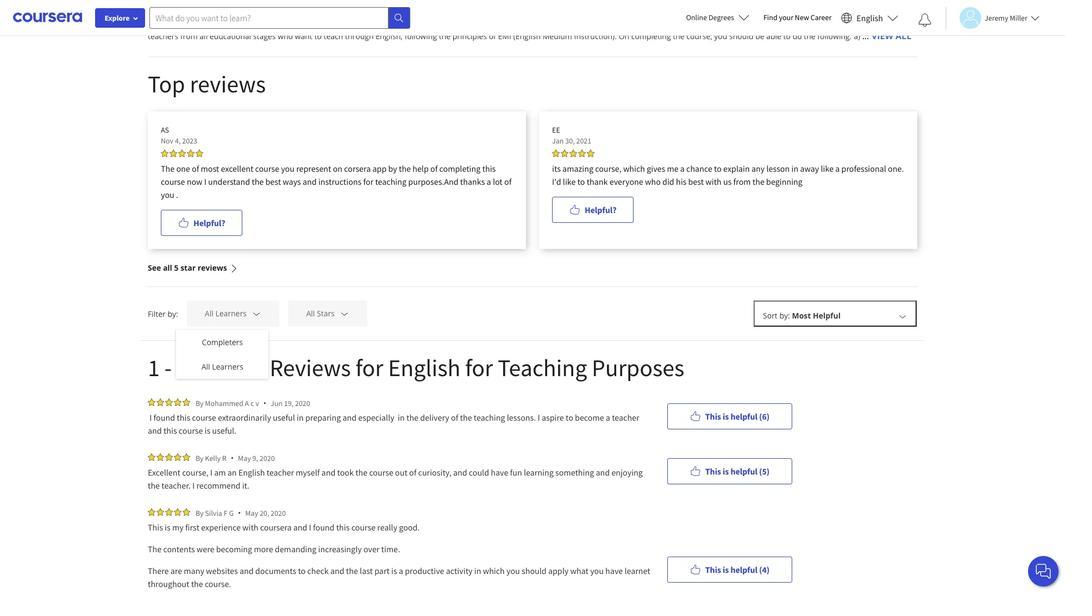 Task type: locate. For each thing, give the bounding box(es) containing it.
1 vertical spatial teaching
[[474, 412, 505, 423]]

may inside 'by kelly r • may 9, 2020'
[[238, 453, 251, 463]]

in right useful
[[297, 412, 304, 423]]

0 vertical spatial helpful?
[[585, 204, 617, 215]]

0 vertical spatial which
[[623, 163, 645, 174]]

open
[[858, 17, 876, 28]]

1 vertical spatial 2020
[[260, 453, 275, 463]]

1 vertical spatial have
[[606, 565, 623, 576]]

all inside button
[[163, 263, 172, 273]]

ee jan 30, 2021
[[552, 125, 592, 146]]

is inside this is helpful (5) button
[[723, 466, 729, 477]]

of inside colleagues from universities all over the world who share the same discipline and discourse community, to ask questions and exchange ideas. this mooc targets lecturers who wish to begin using english in their teaching. a priori, this means university lecturers from countries where english is not the l1 or a widely-used language (romance language-speaking countries, for example), though in fact the course is open to teachers from all educational stages who want to teach through english, following the principles of emi (english medium instruction).  on completing the course, you should be able to do the following.  a) ... view all
[[489, 31, 496, 41]]

1 by from the top
[[196, 398, 204, 408]]

like right i'd
[[563, 176, 576, 187]]

reviews
[[270, 353, 351, 383]]

1 vertical spatial over
[[364, 544, 380, 555]]

all left "stars"
[[306, 308, 315, 319]]

all learners menu item
[[176, 354, 269, 379]]

0 vertical spatial should
[[730, 31, 754, 41]]

2020 inside 'by kelly r • may 9, 2020'
[[260, 453, 275, 463]]

and down represent
[[303, 176, 317, 187]]

helpful inside button
[[731, 466, 758, 477]]

3 by from the top
[[196, 508, 204, 518]]

all up means
[[249, 6, 257, 16]]

None search field
[[150, 7, 410, 29]]

check
[[307, 565, 329, 576]]

0 horizontal spatial chevron down image
[[252, 309, 262, 319]]

a left lot in the top of the page
[[487, 176, 491, 187]]

this inside the one of most excellent course you represent on corsera app by the help of completing this course now i understand the best ways and instructions for teaching purposes.and thanks a lot of you .
[[483, 163, 496, 174]]

used
[[515, 17, 532, 28]]

this is helpful (4) button
[[668, 556, 793, 583]]

explain
[[724, 163, 750, 174]]

a inside colleagues from universities all over the world who share the same discipline and discourse community, to ask questions and exchange ideas. this mooc targets lecturers who wish to begin using english in their teaching. a priori, this means university lecturers from countries where english is not the l1 or a widely-used language (romance language-speaking countries, for example), though in fact the course is open to teachers from all educational stages who want to teach through english, following the principles of emi (english medium instruction).  on completing the course, you should be able to do the following.  a) ... view all
[[484, 17, 488, 28]]

2 vertical spatial all
[[163, 263, 172, 273]]

all learners down completers
[[201, 362, 243, 372]]

especially
[[358, 412, 395, 423]]

1 horizontal spatial all
[[200, 31, 208, 41]]

completers menu item
[[176, 330, 269, 354]]

course inside colleagues from universities all over the world who share the same discipline and discourse community, to ask questions and exchange ideas. this mooc targets lecturers who wish to begin using english in their teaching. a priori, this means university lecturers from countries where english is not the l1 or a widely-used language (romance language-speaking countries, for example), though in fact the course is open to teachers from all educational stages who want to teach through english, following the principles of emi (english medium instruction).  on completing the course, you should be able to do the following.  a) ... view all
[[825, 17, 848, 28]]

0 vertical spatial lecturers
[[720, 6, 751, 16]]

english up the delivery
[[388, 353, 461, 383]]

teacher inside i found this course extraordinarily useful in preparing and especially  in the delivery of the teaching lessons. i aspire to become a teacher and this course is useful.
[[612, 412, 640, 423]]

0 vertical spatial with
[[706, 176, 722, 187]]

2020 inside by silvia f g • may 20, 2020
[[271, 508, 286, 518]]

0 horizontal spatial teaching
[[375, 176, 407, 187]]

though
[[760, 17, 785, 28]]

of right the delivery
[[451, 412, 459, 423]]

1 vertical spatial course,
[[595, 163, 622, 174]]

reviews right star
[[198, 263, 227, 273]]

myself
[[296, 467, 320, 478]]

0 vertical spatial found
[[154, 412, 175, 423]]

in left fact
[[787, 17, 794, 28]]

this for this is my first experience with coursera and i found this course really good.
[[148, 522, 163, 533]]

0 horizontal spatial •
[[231, 453, 234, 463]]

1 horizontal spatial completing
[[632, 31, 671, 41]]

more
[[254, 544, 273, 555]]

which up everyone
[[623, 163, 645, 174]]

found up increasingly
[[313, 522, 335, 533]]

1 vertical spatial a
[[245, 398, 249, 408]]

teacher inside excellent course, i am an english teacher myself and took the course out of curiosity, and could have fun learning something and enjoying the teacher. i recommend it.
[[267, 467, 294, 478]]

have inside excellent course, i am an english teacher myself and took the course out of curiosity, and could have fun learning something and enjoying the teacher. i recommend it.
[[491, 467, 509, 478]]

learners inside menu item
[[212, 362, 243, 372]]

preparing
[[306, 412, 341, 423]]

a right me on the right top
[[681, 163, 685, 174]]

0 vertical spatial 2020
[[295, 398, 310, 408]]

1 vertical spatial found
[[313, 522, 335, 533]]

1 vertical spatial learners
[[212, 362, 243, 372]]

on
[[333, 163, 343, 174]]

• right the r
[[231, 453, 234, 463]]

with
[[706, 176, 722, 187], [242, 522, 259, 533]]

language-
[[606, 17, 641, 28]]

is left open
[[850, 17, 856, 28]]

you down the degrees
[[715, 31, 728, 41]]

1 vertical spatial the
[[148, 544, 162, 555]]

0 horizontal spatial a
[[182, 17, 187, 28]]

helpful for (5)
[[731, 466, 758, 477]]

0 horizontal spatial which
[[483, 565, 505, 576]]

menu
[[176, 330, 269, 379]]

1 horizontal spatial which
[[623, 163, 645, 174]]

what
[[571, 565, 589, 576]]

of left emi
[[489, 31, 496, 41]]

able
[[767, 31, 782, 41]]

this is my first experience with coursera and i found this course really good.
[[148, 522, 420, 533]]

best down "chance"
[[689, 176, 704, 187]]

1 vertical spatial by
[[196, 453, 204, 463]]

english
[[841, 6, 866, 16], [857, 12, 883, 23], [401, 17, 427, 28], [388, 353, 461, 383], [239, 467, 265, 478]]

1 horizontal spatial like
[[821, 163, 834, 174]]

filled star image
[[161, 150, 169, 157], [187, 150, 195, 157], [196, 150, 203, 157], [578, 150, 586, 157], [165, 398, 173, 406], [183, 398, 190, 406], [148, 453, 155, 461], [157, 453, 164, 461], [157, 508, 164, 516], [165, 508, 173, 516], [183, 508, 190, 516]]

in inside there are many websites and documents to check and the last part is a productive activity in which you should apply what you have learnet throughout the course.
[[474, 565, 481, 576]]

helpful left the (4)
[[731, 564, 758, 575]]

1 vertical spatial may
[[245, 508, 258, 518]]

helpful? for the left the helpful? button
[[194, 217, 225, 228]]

chat with us image
[[1035, 563, 1052, 580]]

helpful? for the right the helpful? button
[[585, 204, 617, 215]]

0 vertical spatial have
[[491, 467, 509, 478]]

reviews inside button
[[198, 263, 227, 273]]

1 horizontal spatial •
[[238, 508, 241, 518]]

1 horizontal spatial a
[[245, 398, 249, 408]]

i'd
[[552, 176, 561, 187]]

course, inside colleagues from universities all over the world who share the same discipline and discourse community, to ask questions and exchange ideas. this mooc targets lecturers who wish to begin using english in their teaching. a priori, this means university lecturers from countries where english is not the l1 or a widely-used language (romance language-speaking countries, for example), though in fact the course is open to teachers from all educational stages who want to teach through english, following the principles of emi (english medium instruction).  on completing the course, you should be able to do the following.  a) ... view all
[[687, 31, 713, 41]]

this up increasingly
[[336, 522, 350, 533]]

2020
[[295, 398, 310, 408], [260, 453, 275, 463], [271, 508, 286, 518]]

curiosity,
[[418, 467, 452, 478]]

i inside the one of most excellent course you represent on corsera app by the help of completing this course now i understand the best ways and instructions for teaching purposes.and thanks a lot of you .
[[204, 176, 207, 187]]

• right the g
[[238, 508, 241, 518]]

you inside colleagues from universities all over the world who share the same discipline and discourse community, to ask questions and exchange ideas. this mooc targets lecturers who wish to begin using english in their teaching. a priori, this means university lecturers from countries where english is not the l1 or a widely-used language (romance language-speaking countries, for example), though in fact the course is open to teachers from all educational stages who want to teach through english, following the principles of emi (english medium instruction).  on completing the course, you should be able to do the following.  a) ... view all
[[715, 31, 728, 41]]

become
[[575, 412, 604, 423]]

helpful left (6) on the right of the page
[[731, 411, 758, 422]]

to inside i found this course extraordinarily useful in preparing and especially  in the delivery of the teaching lessons. i aspire to become a teacher and this course is useful.
[[566, 412, 573, 423]]

for inside colleagues from universities all over the world who share the same discipline and discourse community, to ask questions and exchange ideas. this mooc targets lecturers who wish to begin using english in their teaching. a priori, this means university lecturers from countries where english is not the l1 or a widely-used language (romance language-speaking countries, for example), though in fact the course is open to teachers from all educational stages who want to teach through english, following the principles of emi (english medium instruction).  on completing the course, you should be able to do the following.  a) ... view all
[[711, 17, 721, 28]]

20,
[[260, 508, 269, 518]]

course right excellent
[[255, 163, 279, 174]]

may left 9,
[[238, 453, 251, 463]]

have inside there are many websites and documents to check and the last part is a productive activity in which you should apply what you have learnet throughout the course.
[[606, 565, 623, 576]]

find your new career link
[[758, 11, 837, 24]]

helpful? down now
[[194, 217, 225, 228]]

all inside button
[[306, 308, 315, 319]]

beginning
[[767, 176, 803, 187]]

by inside 'by kelly r • may 9, 2020'
[[196, 453, 204, 463]]

1 vertical spatial helpful?
[[194, 217, 225, 228]]

0 vertical spatial may
[[238, 453, 251, 463]]

english up it.
[[239, 467, 265, 478]]

who inside its amazing course, which gives me a chance to explain any lesson in away like a professional one. i'd like to thank everyone who did his best with us from the beginning
[[645, 176, 661, 187]]

over up university
[[259, 6, 275, 16]]

demanding
[[275, 544, 317, 555]]

this up excellent
[[164, 425, 177, 436]]

in right especially
[[398, 412, 405, 423]]

best inside the one of most excellent course you represent on corsera app by the help of completing this course now i understand the best ways and instructions for teaching purposes.and thanks a lot of you .
[[266, 176, 281, 187]]

is left (6) on the right of the page
[[723, 411, 729, 422]]

1 vertical spatial with
[[242, 522, 259, 533]]

0 vertical spatial by
[[196, 398, 204, 408]]

1 horizontal spatial should
[[730, 31, 754, 41]]

i down 1
[[150, 412, 152, 423]]

1 horizontal spatial teacher
[[612, 412, 640, 423]]

1 vertical spatial teacher
[[267, 467, 294, 478]]

3 helpful from the top
[[731, 564, 758, 575]]

all learners inside menu item
[[201, 362, 243, 372]]

helpful? button down .
[[161, 210, 243, 236]]

1 vertical spatial helpful
[[731, 466, 758, 477]]

something
[[556, 467, 594, 478]]

all learners inside dropdown button
[[205, 308, 247, 319]]

all
[[896, 30, 912, 42], [205, 308, 214, 319], [306, 308, 315, 319], [201, 362, 210, 372]]

principles
[[453, 31, 487, 41]]

0 horizontal spatial helpful? button
[[161, 210, 243, 236]]

v
[[256, 398, 259, 408]]

0 horizontal spatial have
[[491, 467, 509, 478]]

completing down speaking
[[632, 31, 671, 41]]

the up there
[[148, 544, 162, 555]]

ask
[[527, 6, 538, 16]]

lecturers down world
[[289, 17, 321, 28]]

1 vertical spatial which
[[483, 565, 505, 576]]

course inside excellent course, i am an english teacher myself and took the course out of curiosity, and could have fun learning something and enjoying the teacher. i recommend it.
[[369, 467, 394, 478]]

0 vertical spatial completing
[[632, 31, 671, 41]]

help
[[413, 163, 429, 174]]

1 horizontal spatial found
[[313, 522, 335, 533]]

who left want
[[278, 31, 293, 41]]

purposes
[[592, 353, 685, 383]]

this
[[651, 6, 666, 16], [706, 411, 721, 422], [706, 466, 721, 477], [148, 522, 163, 533], [706, 564, 721, 575]]

0 horizontal spatial found
[[154, 412, 175, 423]]

chevron down image
[[252, 309, 262, 319], [898, 312, 908, 321]]

of right out
[[409, 467, 417, 478]]

0 vertical spatial course,
[[687, 31, 713, 41]]

all learners up completers menu item
[[205, 308, 247, 319]]

1 horizontal spatial lecturers
[[720, 6, 751, 16]]

teacher left myself
[[267, 467, 294, 478]]

by kelly r • may 9, 2020
[[196, 453, 275, 463]]

best inside its amazing course, which gives me a chance to explain any lesson in away like a professional one. i'd like to thank everyone who did his best with us from the beginning
[[689, 176, 704, 187]]

with left the us
[[706, 176, 722, 187]]

2 vertical spatial helpful
[[731, 564, 758, 575]]

1 horizontal spatial teaching
[[474, 412, 505, 423]]

2023
[[182, 136, 197, 146]]

0 vertical spatial over
[[259, 6, 275, 16]]

i found this course extraordinarily useful in preparing and especially  in the delivery of the teaching lessons. i aspire to become a teacher and this course is useful.
[[148, 412, 643, 436]]

useful
[[273, 412, 295, 423]]

0 horizontal spatial over
[[259, 6, 275, 16]]

by left mohammed on the bottom of page
[[196, 398, 204, 408]]

have left the learnet
[[606, 565, 623, 576]]

this
[[212, 17, 225, 28], [483, 163, 496, 174], [177, 412, 190, 423], [164, 425, 177, 436], [336, 522, 350, 533]]

course down using
[[825, 17, 848, 28]]

0 horizontal spatial like
[[563, 176, 576, 187]]

teaching inside i found this course extraordinarily useful in preparing and especially  in the delivery of the teaching lessons. i aspire to become a teacher and this course is useful.
[[474, 412, 505, 423]]

1 helpful from the top
[[731, 411, 758, 422]]

2 horizontal spatial course,
[[687, 31, 713, 41]]

may inside by silvia f g • may 20, 2020
[[245, 508, 258, 518]]

2020 right 9,
[[260, 453, 275, 463]]

2020 right "20,"
[[271, 508, 286, 518]]

english up ...
[[857, 12, 883, 23]]

this inside button
[[706, 411, 721, 422]]

1 vertical spatial completing
[[440, 163, 481, 174]]

l1
[[464, 17, 472, 28]]

chevron down image inside all learners dropdown button
[[252, 309, 262, 319]]

0 vertical spatial teaching
[[375, 176, 407, 187]]

2 horizontal spatial all
[[249, 6, 257, 16]]

jeremy miller
[[985, 13, 1028, 23]]

reviews down the educational
[[190, 69, 266, 99]]

want
[[295, 31, 312, 41]]

over inside colleagues from universities all over the world who share the same discipline and discourse community, to ask questions and exchange ideas. this mooc targets lecturers who wish to begin using english in their teaching. a priori, this means university lecturers from countries where english is not the l1 or a widely-used language (romance language-speaking countries, for example), though in fact the course is open to teachers from all educational stages who want to teach through english, following the principles of emi (english medium instruction).  on completing the course, you should be able to do the following.  a) ... view all
[[259, 6, 275, 16]]

like
[[821, 163, 834, 174], [563, 176, 576, 187]]

should down example),
[[730, 31, 754, 41]]

this inside button
[[706, 564, 721, 575]]

30,
[[566, 136, 575, 146]]

jan
[[552, 136, 564, 146]]

1 vertical spatial lecturers
[[289, 17, 321, 28]]

and
[[422, 6, 435, 16], [577, 6, 591, 16], [303, 176, 317, 187], [343, 412, 357, 423], [148, 425, 162, 436], [322, 467, 336, 478], [453, 467, 467, 478], [596, 467, 610, 478], [293, 522, 307, 533], [240, 565, 254, 576], [330, 565, 344, 576]]

all down priori,
[[200, 31, 208, 41]]

a inside i found this course extraordinarily useful in preparing and especially  in the delivery of the teaching lessons. i aspire to become a teacher and this course is useful.
[[606, 412, 610, 423]]

the for the one of most excellent course you represent on corsera app by the help of completing this course now i understand the best ways and instructions for teaching purposes.and thanks a lot of you .
[[161, 163, 175, 174]]

0 vertical spatial all
[[249, 6, 257, 16]]

following
[[405, 31, 437, 41]]

0 vertical spatial helpful
[[731, 411, 758, 422]]

over
[[259, 6, 275, 16], [364, 544, 380, 555]]

or
[[474, 17, 482, 28]]

course left useful.
[[179, 425, 203, 436]]

0 vertical spatial all learners
[[205, 308, 247, 319]]

teaching inside the one of most excellent course you represent on corsera app by the help of completing this course now i understand the best ways and instructions for teaching purposes.and thanks a lot of you .
[[375, 176, 407, 187]]

0 horizontal spatial all
[[163, 263, 172, 273]]

1 horizontal spatial have
[[606, 565, 623, 576]]

part
[[375, 565, 390, 576]]

from down 'explain'
[[734, 176, 751, 187]]

community,
[[473, 6, 515, 16]]

a right or
[[484, 17, 488, 28]]

learners down completers
[[212, 362, 243, 372]]

-
[[164, 353, 172, 383]]

fun
[[510, 467, 522, 478]]

filled star image
[[170, 150, 177, 157], [178, 150, 186, 157], [552, 150, 560, 157], [561, 150, 569, 157], [570, 150, 577, 157], [587, 150, 595, 157], [148, 398, 155, 406], [157, 398, 164, 406], [174, 398, 182, 406], [165, 453, 173, 461], [174, 453, 182, 461], [183, 453, 190, 461], [148, 508, 155, 516], [174, 508, 182, 516]]

0 horizontal spatial with
[[242, 522, 259, 533]]

0 horizontal spatial course,
[[182, 467, 209, 478]]

to inside there are many websites and documents to check and the last part is a productive activity in which you should apply what you have learnet throughout the course.
[[298, 565, 306, 576]]

to
[[517, 6, 525, 16], [789, 6, 796, 16], [878, 17, 885, 28], [314, 31, 322, 41], [784, 31, 791, 41], [714, 163, 722, 174], [578, 176, 585, 187], [566, 412, 573, 423], [298, 565, 306, 576]]

all inside colleagues from universities all over the world who share the same discipline and discourse community, to ask questions and exchange ideas. this mooc targets lecturers who wish to begin using english in their teaching. a priori, this means university lecturers from countries where english is not the l1 or a widely-used language (romance language-speaking countries, for example), though in fact the course is open to teachers from all educational stages who want to teach through english, following the principles of emi (english medium instruction).  on completing the course, you should be able to do the following.  a) ... view all
[[896, 30, 912, 42]]

2 horizontal spatial •
[[263, 398, 266, 408]]

a left priori,
[[182, 17, 187, 28]]

1 horizontal spatial helpful?
[[585, 204, 617, 215]]

helpful left the (5)
[[731, 466, 758, 477]]

a inside there are many websites and documents to check and the last part is a productive activity in which you should apply what you have learnet throughout the course.
[[399, 565, 403, 576]]

teacher.
[[162, 480, 191, 491]]

from inside its amazing course, which gives me a chance to explain any lesson in away like a professional one. i'd like to thank everyone who did his best with us from the beginning
[[734, 176, 751, 187]]

i left aspire
[[538, 412, 540, 423]]

the inside the one of most excellent course you represent on corsera app by the help of completing this course now i understand the best ways and instructions for teaching purposes.and thanks a lot of you .
[[161, 163, 175, 174]]

1 vertical spatial like
[[563, 176, 576, 187]]

0 horizontal spatial should
[[522, 565, 547, 576]]

from up teach
[[323, 17, 340, 28]]

1 horizontal spatial with
[[706, 176, 722, 187]]

to left check at the left bottom of page
[[298, 565, 306, 576]]

course,
[[687, 31, 713, 41], [595, 163, 622, 174], [182, 467, 209, 478]]

completers
[[202, 337, 243, 347]]

in right activity
[[474, 565, 481, 576]]

most
[[201, 163, 219, 174]]

this is helpful (4)
[[706, 564, 770, 575]]

helpful? down thank
[[585, 204, 617, 215]]

menu containing completers
[[176, 330, 269, 379]]

is right part
[[391, 565, 397, 576]]

were
[[197, 544, 214, 555]]

experience
[[201, 522, 241, 533]]

25
[[177, 353, 200, 383]]

this left the (5)
[[706, 466, 721, 477]]

you
[[715, 31, 728, 41], [281, 163, 295, 174], [161, 189, 174, 200], [507, 565, 520, 576], [590, 565, 604, 576]]

0 vertical spatial teacher
[[612, 412, 640, 423]]

this left (6) on the right of the page
[[706, 411, 721, 422]]

by inside by mohammed a c v • jun 19, 2020
[[196, 398, 204, 408]]

1 best from the left
[[266, 176, 281, 187]]

all up completers menu item
[[205, 308, 214, 319]]

to right aspire
[[566, 412, 573, 423]]

should left 'apply'
[[522, 565, 547, 576]]

which inside its amazing course, which gives me a chance to explain any lesson in away like a professional one. i'd like to thank everyone who did his best with us from the beginning
[[623, 163, 645, 174]]

1 horizontal spatial course,
[[595, 163, 622, 174]]

who
[[313, 6, 328, 16], [753, 6, 768, 16], [278, 31, 293, 41], [645, 176, 661, 187]]

this left my
[[148, 522, 163, 533]]

0 vertical spatial the
[[161, 163, 175, 174]]

1 vertical spatial all learners
[[201, 362, 243, 372]]

is left my
[[165, 522, 171, 533]]

course, down countries,
[[687, 31, 713, 41]]

this inside button
[[706, 466, 721, 477]]

all right view
[[896, 30, 912, 42]]

2 best from the left
[[689, 176, 704, 187]]

everyone
[[610, 176, 644, 187]]

excellent
[[221, 163, 253, 174]]

0 horizontal spatial best
[[266, 176, 281, 187]]

ee
[[552, 125, 560, 135]]

helpful for (6)
[[731, 411, 758, 422]]

this for this is helpful (4)
[[706, 564, 721, 575]]

all learners
[[205, 308, 247, 319], [201, 362, 243, 372]]

over left time.
[[364, 544, 380, 555]]

who down gives
[[645, 176, 661, 187]]

helpful? button down thank
[[552, 197, 634, 223]]

0 horizontal spatial completing
[[440, 163, 481, 174]]

its amazing course, which gives me a chance to explain any lesson in away like a professional one. i'd like to thank everyone who did his best with us from the beginning
[[552, 163, 904, 187]]

2 vertical spatial by
[[196, 508, 204, 518]]

of up purposes.and
[[431, 163, 438, 174]]

using
[[819, 6, 839, 16]]

course, inside excellent course, i am an english teacher myself and took the course out of curiosity, and could have fun learning something and enjoying the teacher. i recommend it.
[[182, 467, 209, 478]]

0 vertical spatial learners
[[216, 308, 247, 319]]

2 by from the top
[[196, 453, 204, 463]]

of right lot in the top of the page
[[504, 176, 512, 187]]

see
[[148, 263, 161, 273]]

instruction).
[[574, 31, 617, 41]]

• right v
[[263, 398, 266, 408]]

speaking
[[640, 17, 672, 28]]

by left silvia
[[196, 508, 204, 518]]

i right teacher.
[[192, 480, 195, 491]]

which inside there are many websites and documents to check and the last part is a productive activity in which you should apply what you have learnet throughout the course.
[[483, 565, 505, 576]]

0 vertical spatial like
[[821, 163, 834, 174]]

2 helpful from the top
[[731, 466, 758, 477]]

0 vertical spatial reviews
[[190, 69, 266, 99]]

0 vertical spatial a
[[182, 17, 187, 28]]

and left 'enjoying'
[[596, 467, 610, 478]]

extraordinarily
[[218, 412, 271, 423]]

f
[[224, 508, 228, 518]]

1 vertical spatial should
[[522, 565, 547, 576]]

a right part
[[399, 565, 403, 576]]

0 horizontal spatial teacher
[[267, 467, 294, 478]]

1 vertical spatial all
[[200, 31, 208, 41]]

2 vertical spatial course,
[[182, 467, 209, 478]]

0 horizontal spatial helpful?
[[194, 217, 225, 228]]

helpful inside button
[[731, 564, 758, 575]]

websites
[[206, 565, 238, 576]]

all left 5
[[163, 263, 172, 273]]

by left kelly
[[196, 453, 204, 463]]

2 vertical spatial 2020
[[271, 508, 286, 518]]

useful.
[[212, 425, 237, 436]]

found inside i found this course extraordinarily useful in preparing and especially  in the delivery of the teaching lessons. i aspire to become a teacher and this course is useful.
[[154, 412, 175, 423]]

is
[[429, 17, 434, 28], [850, 17, 856, 28], [723, 411, 729, 422], [205, 425, 210, 436], [723, 466, 729, 477], [165, 522, 171, 533], [723, 564, 729, 575], [391, 565, 397, 576]]

0 vertical spatial •
[[263, 398, 266, 408]]

all stars
[[306, 308, 335, 319]]

is left useful.
[[205, 425, 210, 436]]

where
[[377, 17, 399, 28]]

share
[[330, 6, 350, 16]]

us
[[724, 176, 732, 187]]

course left out
[[369, 467, 394, 478]]

1 horizontal spatial best
[[689, 176, 704, 187]]

language
[[534, 17, 566, 28]]

1 vertical spatial reviews
[[198, 263, 227, 273]]

2 vertical spatial •
[[238, 508, 241, 518]]

chance
[[687, 163, 713, 174]]

learners up completers menu item
[[216, 308, 247, 319]]

helpful inside button
[[731, 411, 758, 422]]



Task type: describe. For each thing, give the bounding box(es) containing it.
english inside excellent course, i am an english teacher myself and took the course out of curiosity, and could have fun learning something and enjoying the teacher. i recommend it.
[[239, 467, 265, 478]]

and left took
[[322, 467, 336, 478]]

course, inside its amazing course, which gives me a chance to explain any lesson in away like a professional one. i'd like to thank everyone who did his best with us from the beginning
[[595, 163, 622, 174]]

and left could
[[453, 467, 467, 478]]

5
[[174, 263, 179, 273]]

university
[[253, 17, 287, 28]]

apply
[[548, 565, 569, 576]]

my
[[172, 522, 184, 533]]

lot
[[493, 176, 503, 187]]

ideas.
[[629, 6, 649, 16]]

following.
[[818, 31, 852, 41]]

emi
[[498, 31, 511, 41]]

his
[[676, 176, 687, 187]]

excellent course, i am an english teacher myself and took the course out of curiosity, and could have fun learning something and enjoying the teacher. i recommend it.
[[148, 467, 645, 491]]

mooc
[[668, 6, 691, 16]]

helpful for (4)
[[731, 564, 758, 575]]

by inside by silvia f g • may 20, 2020
[[196, 508, 204, 518]]

(5)
[[759, 466, 770, 477]]

this down 25
[[177, 412, 190, 423]]

who up though
[[753, 6, 768, 16]]

star
[[181, 263, 196, 273]]

for inside the one of most excellent course you represent on corsera app by the help of completing this course now i understand the best ways and instructions for teaching purposes.and thanks a lot of you .
[[363, 176, 374, 187]]

contents
[[163, 544, 195, 555]]

countries,
[[674, 17, 709, 28]]

0 horizontal spatial lecturers
[[289, 17, 321, 28]]

and inside the one of most excellent course you represent on corsera app by the help of completing this course now i understand the best ways and instructions for teaching purposes.and thanks a lot of you .
[[303, 176, 317, 187]]

is inside this is helpful (4) button
[[723, 564, 729, 575]]

and right discipline
[[422, 6, 435, 16]]

stars
[[317, 308, 335, 319]]

medium
[[543, 31, 572, 41]]

a)
[[854, 31, 861, 41]]

...
[[863, 31, 869, 41]]

by:
[[168, 309, 178, 319]]

english up following
[[401, 17, 427, 28]]

view
[[872, 30, 894, 42]]

and right websites
[[240, 565, 254, 576]]

english button
[[837, 0, 903, 35]]

activity
[[446, 565, 473, 576]]

learners inside dropdown button
[[216, 308, 247, 319]]

many
[[184, 565, 204, 576]]

in up open
[[868, 6, 874, 16]]

as
[[161, 125, 169, 135]]

could
[[469, 467, 489, 478]]

a inside by mohammed a c v • jun 19, 2020
[[245, 398, 249, 408]]

and up the (romance
[[577, 6, 591, 16]]

enjoying
[[612, 467, 643, 478]]

and right the preparing
[[343, 412, 357, 423]]

find
[[764, 13, 778, 22]]

this for this is helpful (6)
[[706, 411, 721, 422]]

see all 5 star reviews
[[148, 263, 227, 273]]

online degrees button
[[678, 5, 758, 29]]

to down their in the right of the page
[[878, 17, 885, 28]]

1 horizontal spatial helpful? button
[[552, 197, 634, 223]]

miller
[[1010, 13, 1028, 23]]

really
[[377, 522, 397, 533]]

out
[[395, 467, 408, 478]]

priori,
[[189, 17, 210, 28]]

delivery
[[420, 412, 450, 423]]

jun
[[271, 398, 283, 408]]

course up useful.
[[192, 412, 216, 423]]

educational
[[210, 31, 251, 41]]

of inside excellent course, i am an english teacher myself and took the course out of curiosity, and could have fun learning something and enjoying the teacher. i recommend it.
[[409, 467, 417, 478]]

an
[[228, 467, 237, 478]]

by for i
[[196, 453, 204, 463]]

countries
[[342, 17, 375, 28]]

(4)
[[759, 564, 770, 575]]

career
[[811, 13, 832, 22]]

from down priori,
[[180, 31, 198, 41]]

should inside there are many websites and documents to check and the last part is a productive activity in which you should apply what you have learnet throughout the course.
[[522, 565, 547, 576]]

took
[[337, 467, 354, 478]]

one.
[[888, 163, 904, 174]]

(english
[[513, 31, 541, 41]]

show notifications image
[[919, 14, 932, 27]]

of right 25
[[205, 353, 225, 383]]

ways
[[283, 176, 301, 187]]

lesson
[[767, 163, 790, 174]]

a inside colleagues from universities all over the world who share the same discipline and discourse community, to ask questions and exchange ideas. this mooc targets lecturers who wish to begin using english in their teaching. a priori, this means university lecturers from countries where english is not the l1 or a widely-used language (romance language-speaking countries, for example), though in fact the course is open to teachers from all educational stages who want to teach through english, following the principles of emi (english medium instruction).  on completing the course, you should be able to do the following.  a) ... view all
[[182, 17, 187, 28]]

by
[[388, 163, 397, 174]]

should inside colleagues from universities all over the world who share the same discipline and discourse community, to ask questions and exchange ideas. this mooc targets lecturers who wish to begin using english in their teaching. a priori, this means university lecturers from countries where english is not the l1 or a widely-used language (romance language-speaking countries, for example), though in fact the course is open to teachers from all educational stages who want to teach through english, following the principles of emi (english medium instruction).  on completing the course, you should be able to do the following.  a) ... view all
[[730, 31, 754, 41]]

and right check at the left bottom of page
[[330, 565, 344, 576]]

amazing
[[563, 163, 594, 174]]

and up excellent
[[148, 425, 162, 436]]

thank
[[587, 176, 608, 187]]

and up the demanding
[[293, 522, 307, 533]]

not
[[436, 17, 448, 28]]

is inside there are many websites and documents to check and the last part is a productive activity in which you should apply what you have learnet throughout the course.
[[391, 565, 397, 576]]

all inside dropdown button
[[205, 308, 214, 319]]

a inside the one of most excellent course you represent on corsera app by the help of completing this course now i understand the best ways and instructions for teaching purposes.and thanks a lot of you .
[[487, 176, 491, 187]]

this for this is helpful (5)
[[706, 466, 721, 477]]

all inside menu item
[[201, 362, 210, 372]]

2020 inside by mohammed a c v • jun 19, 2020
[[295, 398, 310, 408]]

to right wish
[[789, 6, 796, 16]]

english inside button
[[857, 12, 883, 23]]

1
[[148, 353, 160, 383]]

their
[[876, 6, 893, 16]]

the inside its amazing course, which gives me a chance to explain any lesson in away like a professional one. i'd like to thank everyone who did his best with us from the beginning
[[753, 176, 765, 187]]

g
[[229, 508, 234, 518]]

to down amazing
[[578, 176, 585, 187]]

chevron down image
[[340, 309, 350, 319]]

english up open
[[841, 6, 866, 16]]

i up the demanding
[[309, 522, 311, 533]]

targets
[[693, 6, 718, 16]]

of right one
[[192, 163, 199, 174]]

who left share
[[313, 6, 328, 16]]

new
[[795, 13, 809, 22]]

to right "chance"
[[714, 163, 722, 174]]

teachers
[[148, 31, 178, 41]]

see all 5 star reviews button
[[148, 249, 238, 286]]

of inside i found this course extraordinarily useful in preparing and especially  in the delivery of the teaching lessons. i aspire to become a teacher and this course is useful.
[[451, 412, 459, 423]]

gives
[[647, 163, 666, 174]]

from up priori,
[[187, 6, 205, 16]]

you up the ways
[[281, 163, 295, 174]]

now
[[187, 176, 203, 187]]

you left 'apply'
[[507, 565, 520, 576]]

understand
[[208, 176, 250, 187]]

course left really
[[352, 522, 376, 533]]

course up .
[[161, 176, 185, 187]]

by for this
[[196, 398, 204, 408]]

are
[[171, 565, 182, 576]]

i left am
[[210, 467, 213, 478]]

completing inside the one of most excellent course you represent on corsera app by the help of completing this course now i understand the best ways and instructions for teaching purposes.and thanks a lot of you .
[[440, 163, 481, 174]]

What do you want to learn? text field
[[150, 7, 389, 29]]

you left .
[[161, 189, 174, 200]]

coursera image
[[13, 9, 82, 26]]

is inside "this is helpful (6)" button
[[723, 411, 729, 422]]

1 horizontal spatial chevron down image
[[898, 312, 908, 321]]

first
[[185, 522, 199, 533]]

the for the contents were becoming more demanding increasingly over time.
[[148, 544, 162, 555]]

a left professional
[[836, 163, 840, 174]]

is inside i found this course extraordinarily useful in preparing and especially  in the delivery of the teaching lessons. i aspire to become a teacher and this course is useful.
[[205, 425, 210, 436]]

to left "do"
[[784, 31, 791, 41]]

be
[[756, 31, 765, 41]]

by silvia f g • may 20, 2020
[[196, 508, 286, 518]]

online
[[686, 13, 707, 22]]

in inside its amazing course, which gives me a chance to explain any lesson in away like a professional one. i'd like to thank everyone who did his best with us from the beginning
[[792, 163, 799, 174]]

silvia
[[205, 508, 222, 518]]

productive
[[405, 565, 444, 576]]

did
[[663, 176, 675, 187]]

this inside colleagues from universities all over the world who share the same discipline and discourse community, to ask questions and exchange ideas. this mooc targets lecturers who wish to begin using english in their teaching. a priori, this means university lecturers from countries where english is not the l1 or a widely-used language (romance language-speaking countries, for example), though in fact the course is open to teachers from all educational stages who want to teach through english, following the principles of emi (english medium instruction).  on completing the course, you should be able to do the following.  a) ... view all
[[212, 17, 225, 28]]

is left not in the top left of the page
[[429, 17, 434, 28]]

(6)
[[759, 411, 770, 422]]

widely-
[[490, 17, 515, 28]]

good.
[[399, 522, 420, 533]]

to right want
[[314, 31, 322, 41]]

1 vertical spatial •
[[231, 453, 234, 463]]

this inside colleagues from universities all over the world who share the same discipline and discourse community, to ask questions and exchange ideas. this mooc targets lecturers who wish to begin using english in their teaching. a priori, this means university lecturers from countries where english is not the l1 or a widely-used language (romance language-speaking countries, for example), though in fact the course is open to teachers from all educational stages who want to teach through english, following the principles of emi (english medium instruction).  on completing the course, you should be able to do the following.  a) ... view all
[[651, 6, 666, 16]]

filter
[[148, 309, 166, 319]]

by mohammed a c v • jun 19, 2020
[[196, 398, 310, 408]]

with inside its amazing course, which gives me a chance to explain any lesson in away like a professional one. i'd like to thank everyone who did his best with us from the beginning
[[706, 176, 722, 187]]

recommend
[[196, 480, 241, 491]]

1 horizontal spatial over
[[364, 544, 380, 555]]

discourse
[[437, 6, 471, 16]]

to left ask
[[517, 6, 525, 16]]

learning
[[524, 467, 554, 478]]

increasingly
[[318, 544, 362, 555]]

you right the what
[[590, 565, 604, 576]]

completing inside colleagues from universities all over the world who share the same discipline and discourse community, to ask questions and exchange ideas. this mooc targets lecturers who wish to begin using english in their teaching. a priori, this means university lecturers from countries where english is not the l1 or a widely-used language (romance language-speaking countries, for example), though in fact the course is open to teachers from all educational stages who want to teach through english, following the principles of emi (english medium instruction).  on completing the course, you should be able to do the following.  a) ... view all
[[632, 31, 671, 41]]

time.
[[381, 544, 400, 555]]



Task type: vqa. For each thing, say whether or not it's contained in the screenshot.
Accessibility link
no



